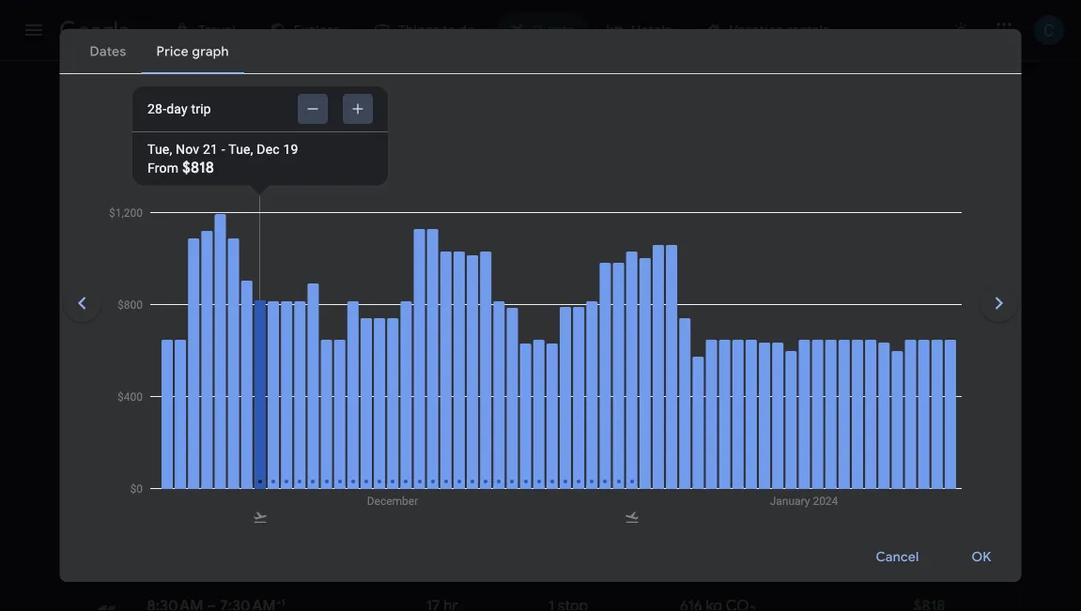 Task type: locate. For each thing, give the bounding box(es) containing it.
2 for 403
[[754, 308, 761, 324]]

co
[[731, 302, 754, 321], [238, 345, 254, 358], [730, 391, 753, 411], [726, 462, 750, 481]]

min
[[478, 302, 504, 321], [478, 391, 503, 411], [565, 415, 585, 428], [479, 462, 504, 481], [588, 485, 608, 498]]

kg up +41% emissions
[[706, 462, 723, 481]]

day
[[167, 101, 188, 117], [404, 345, 422, 358]]

1 horizontal spatial on
[[241, 94, 257, 110]]

1 vertical spatial lhr
[[457, 415, 479, 428]]

2
[[754, 308, 761, 324], [254, 349, 259, 360], [753, 397, 760, 413], [750, 468, 756, 484], [549, 485, 555, 498]]

all filters (5) button
[[60, 87, 186, 117]]

delta down 10
[[438, 485, 466, 498]]

hr right '7'
[[438, 302, 452, 321]]

2 for 543
[[753, 397, 760, 413]]

kg inside 618 kg co 2
[[706, 462, 723, 481]]

2 round from the top
[[895, 415, 925, 429]]

min right 59
[[565, 415, 585, 428]]

2 finnair from the top
[[328, 415, 364, 428]]

2 stop from the top
[[558, 462, 589, 481]]

emissions down 618 kg co 2
[[712, 485, 766, 498]]

flights for other departing flights
[[206, 547, 261, 571]]

 image right airways
[[285, 415, 289, 428]]

2 left 28
[[549, 485, 555, 498]]

2 up '+24% emissions'
[[753, 397, 760, 413]]

2 vertical spatial emissions
[[712, 485, 766, 498]]

operated by skywest dba delta connection
[[300, 485, 529, 498]]

co right much
[[238, 345, 254, 358]]

0 horizontal spatial as
[[190, 345, 203, 358]]

2 right 403
[[754, 308, 761, 324]]

– down 40
[[450, 325, 457, 338]]

1 vertical spatial bag
[[670, 255, 689, 268]]

day right the a
[[404, 345, 422, 358]]

0 vertical spatial iberia,
[[292, 325, 325, 338]]

tue,
[[148, 141, 172, 157], [229, 141, 253, 157]]

10
[[460, 462, 475, 481]]

0 vertical spatial kg
[[711, 302, 728, 321]]

min right 40
[[478, 302, 504, 321]]

6:30 am
[[215, 391, 272, 411]]

0 vertical spatial -
[[222, 141, 225, 157]]

- inside 403 kg co 2 -8% emissions
[[681, 326, 685, 339]]

2 vertical spatial lhr
[[462, 485, 484, 498]]

bag
[[260, 94, 284, 110], [670, 255, 689, 268]]

0 horizontal spatial  image
[[178, 485, 181, 498]]

stop up 59
[[558, 391, 589, 411]]

prices
[[129, 173, 169, 190]]

2 inside 543 kg co 2
[[753, 397, 760, 413]]

0 vertical spatial stop
[[558, 391, 589, 411]]

lhr down 40
[[457, 325, 479, 338]]

1 vertical spatial +
[[274, 462, 279, 474]]

2 up +41% emissions
[[750, 468, 756, 484]]

lhr for 49
[[457, 415, 479, 428]]

dba
[[413, 485, 435, 498]]

tue, up from
[[148, 141, 172, 157]]

1 horizontal spatial day
[[404, 345, 422, 358]]

1 vertical spatial 19
[[282, 173, 296, 190]]

find the best price region
[[60, 163, 1022, 212]]

finnair down absorb
[[328, 415, 364, 428]]

0 vertical spatial emissions
[[703, 326, 757, 339]]

lhr inside the 9 hr 49 min ord – lhr
[[457, 415, 479, 428]]

on inside popup button
[[241, 94, 257, 110]]

hr inside the 9 hr 49 min ord – lhr
[[439, 391, 453, 411]]

0 vertical spatial finnair
[[328, 325, 364, 338]]

0 horizontal spatial on
[[137, 255, 150, 268]]

2 vertical spatial round
[[895, 486, 925, 499]]

1 inside the 1 stop 59 min phl
[[549, 391, 555, 411]]

21
[[203, 141, 218, 157]]

1 vertical spatial flights
[[206, 547, 261, 571]]

for
[[494, 255, 509, 268]]

0 vertical spatial nov
[[176, 141, 200, 157]]

hr inside 11 hr 10 min mdw – lhr
[[442, 462, 456, 481]]

co right 403
[[731, 302, 754, 321]]

0 vertical spatial +
[[458, 255, 465, 268]]

bag inside main content
[[670, 255, 689, 268]]

+ inside 1:40 pm – 6:50 am + 1
[[274, 462, 279, 474]]

1 stop from the top
[[558, 391, 589, 411]]

2 down airways,
[[254, 349, 259, 360]]

0 vertical spatial ord
[[427, 325, 450, 338]]

co for 403
[[731, 302, 754, 321]]

0 horizontal spatial nov
[[176, 141, 200, 157]]

0 vertical spatial on
[[241, 94, 257, 110]]

scroll forward image
[[977, 281, 1022, 326]]

trip down $849 text box
[[928, 415, 946, 429]]

Departure time: 2:41 PM. text field
[[147, 391, 199, 411]]

Arrival time: 6:30 AM on  Wednesday, November 22. text field
[[215, 391, 281, 411]]

- inside tue, nov 21 - tue, dec 19 from $818
[[222, 141, 225, 157]]

best
[[60, 226, 99, 250]]

19 right 21 – dec
[[282, 173, 296, 190]]

0 horizontal spatial day
[[167, 101, 188, 117]]

flights up convenience
[[193, 226, 248, 250]]

ranked
[[60, 255, 99, 268]]

1 horizontal spatial fees
[[692, 255, 715, 268]]

departing up departure time: 8:30 am. text box
[[116, 547, 202, 571]]

618 kg co 2
[[680, 462, 756, 484]]

min right 49 at the bottom left of the page
[[478, 391, 503, 411]]

iberia, right airways
[[292, 415, 325, 428]]

trees
[[311, 345, 338, 358]]

times
[[334, 94, 371, 110]]

10:40 pm
[[222, 302, 285, 321]]

1 horizontal spatial delta
[[438, 485, 466, 498]]

hr right 11
[[442, 462, 456, 481]]

on for carry-
[[241, 94, 257, 110]]

2,131
[[278, 345, 308, 358]]

as down airways,
[[262, 345, 275, 358]]

as
[[190, 345, 203, 358], [262, 345, 275, 358]]

0 vertical spatial departing
[[103, 226, 189, 250]]

min right 28
[[588, 485, 608, 498]]

layover (1 of 1) is a 2 hr 28 min layover at detroit metropolitan wayne county airport in detroit. element
[[549, 484, 671, 499]]

departing up ranked based on price and convenience
[[103, 226, 189, 250]]

delta down 1:40 pm
[[147, 485, 174, 498]]

lhr for 10
[[462, 485, 484, 498]]

total duration 9 hr 49 min. element
[[427, 391, 549, 414]]

ok
[[972, 549, 992, 566]]

1 vertical spatial -
[[681, 326, 685, 339]]

0 vertical spatial round
[[895, 326, 925, 339]]

co up '+24% emissions'
[[730, 391, 753, 411]]

stop inside 1 stop 2 hr 28 min dtw
[[558, 462, 589, 481]]

28
[[572, 485, 585, 498]]

hr left 28
[[558, 485, 569, 498]]

trip down $845 text field
[[928, 326, 946, 339]]

1 vertical spatial  image
[[178, 485, 181, 498]]

connection
[[469, 485, 529, 498]]

19
[[283, 141, 299, 157], [282, 173, 296, 190]]

1 vertical spatial ord
[[427, 415, 450, 428]]

0 horizontal spatial -
[[222, 141, 225, 157]]

2:41 pm
[[147, 391, 199, 411]]

ord down 9
[[427, 415, 450, 428]]

nov up $818
[[176, 141, 200, 157]]

9
[[427, 391, 435, 411]]

19 inside find the best price region
[[282, 173, 296, 190]]

round inside $845 round trip
[[895, 326, 925, 339]]

nov right learn more about tracked prices 'icon'
[[200, 173, 226, 190]]

co inside 618 kg co 2
[[726, 462, 750, 481]]

Departure time: 9:00 AM. text field
[[147, 302, 205, 321]]

avoids as much co 2 as 2,131 trees absorb in a day
[[151, 345, 422, 360]]

trip inside "$859 round trip"
[[928, 486, 946, 499]]

1 vertical spatial stop
[[558, 462, 589, 481]]

round for $849
[[895, 415, 925, 429]]

11 hr 10 min mdw – lhr
[[427, 462, 504, 498]]

best departing flights
[[60, 226, 248, 250]]

0 vertical spatial 1 stop flight. element
[[549, 391, 589, 414]]

flights up leaves o'hare international airport at 8:30 am on tuesday, november 21 and arrives at london gatwick airport at 7:30 am on wednesday, november 22. element
[[206, 547, 261, 571]]

co up +41% emissions
[[726, 462, 750, 481]]

0 horizontal spatial tue,
[[148, 141, 172, 157]]

618
[[680, 462, 703, 481]]

day inside avoids as much co 2 as 2,131 trees absorb in a day
[[404, 345, 422, 358]]

1 horizontal spatial tue,
[[229, 141, 253, 157]]

finnair
[[328, 325, 364, 338], [328, 415, 364, 428]]

Arrival time: 6:50 AM on  Wednesday, November 22. text field
[[217, 462, 283, 481]]

40
[[456, 302, 475, 321]]

co for 543
[[730, 391, 753, 411]]

hr for 7
[[438, 302, 452, 321]]

1 vertical spatial on
[[137, 255, 150, 268]]

1 inside 1 stop 2 hr 28 min dtw
[[549, 462, 555, 481]]

1 horizontal spatial as
[[262, 345, 275, 358]]

co inside 403 kg co 2 -8% emissions
[[731, 302, 754, 321]]

1 vertical spatial day
[[404, 345, 422, 358]]

 image left klm,
[[178, 485, 181, 498]]

round inside $849 round trip
[[895, 415, 925, 429]]

1 and from the left
[[182, 255, 202, 268]]

1 stop flight. element
[[549, 391, 589, 414], [549, 462, 589, 484], [549, 598, 589, 612]]

min inside the 9 hr 49 min ord – lhr
[[478, 391, 503, 411]]

–
[[209, 302, 218, 321], [450, 325, 457, 338], [203, 391, 212, 411], [450, 415, 457, 428], [204, 462, 214, 481], [454, 485, 462, 498]]

filters
[[114, 94, 151, 110]]

flights
[[193, 226, 248, 250], [206, 547, 261, 571]]

1 vertical spatial emissions
[[712, 414, 766, 427]]

and right price
[[182, 255, 202, 268]]

1 inside popup button
[[193, 94, 199, 110]]

2 vertical spatial 1 stop flight. element
[[549, 598, 589, 612]]

nov inside find the best price region
[[200, 173, 226, 190]]

on
[[241, 94, 257, 110], [137, 255, 150, 268]]

0 horizontal spatial bag
[[260, 94, 284, 110]]

ord inside 7 hr 40 min ord – lhr
[[427, 325, 450, 338]]

2:41 pm – 6:30 am 1
[[147, 391, 281, 411]]

0 vertical spatial flights
[[193, 226, 248, 250]]

min inside 11 hr 10 min mdw – lhr
[[479, 462, 504, 481]]

0 vertical spatial  image
[[285, 415, 289, 428]]

stop inside the 1 stop 59 min phl
[[558, 391, 589, 411]]

+
[[458, 255, 465, 268], [274, 462, 279, 474], [276, 597, 281, 609]]

british
[[208, 325, 242, 338], [203, 415, 237, 428]]

2 vertical spatial kg
[[706, 462, 723, 481]]

emissions right the 8%
[[703, 326, 757, 339]]

1 tue, from the left
[[148, 141, 172, 157]]

2 tue, from the left
[[229, 141, 253, 157]]

round down $845
[[895, 326, 925, 339]]

1 1 stop flight. element from the top
[[549, 391, 589, 414]]

28-
[[148, 101, 167, 117]]

1 inside 1:40 pm – 6:50 am + 1
[[279, 462, 283, 474]]

2 inside 618 kg co 2
[[750, 468, 756, 484]]

round down $859
[[895, 486, 925, 499]]

-
[[222, 141, 225, 157], [681, 326, 685, 339]]

$845
[[911, 302, 946, 321]]

avoids as much co2 as 2131 trees absorb in a day. learn more about this calculation. image
[[430, 346, 441, 357]]

lhr
[[457, 325, 479, 338], [457, 415, 479, 428], [462, 485, 484, 498]]

1 horizontal spatial nov
[[200, 173, 226, 190]]

 image
[[285, 415, 289, 428], [178, 485, 181, 498]]

1 vertical spatial nov
[[200, 173, 226, 190]]

from
[[148, 161, 179, 176]]

trip down 859 us dollars text box
[[928, 486, 946, 499]]

kg up '+24% emissions'
[[710, 391, 726, 411]]

all
[[95, 94, 111, 110]]

2 vertical spatial +
[[276, 597, 281, 609]]

round down $849 text box
[[895, 415, 925, 429]]

lhr down 10
[[462, 485, 484, 498]]

1 vertical spatial iberia,
[[292, 415, 325, 428]]

$849
[[911, 391, 946, 411]]

kg inside 543 kg co 2
[[710, 391, 726, 411]]

1 vertical spatial departing
[[116, 547, 202, 571]]

trip inside $849 round trip
[[928, 415, 946, 429]]

859 US dollars text field
[[912, 462, 946, 481]]

trip inside $845 round trip
[[928, 326, 946, 339]]

kg for 403
[[711, 302, 728, 321]]

departing for best
[[103, 226, 189, 250]]

1 horizontal spatial -
[[681, 326, 685, 339]]

emissions for 543
[[712, 414, 766, 427]]

scroll backward image
[[60, 281, 105, 326]]

2 1 stop flight. element from the top
[[549, 462, 589, 484]]

1 horizontal spatial bag
[[670, 255, 689, 268]]

stop
[[558, 391, 589, 411], [558, 462, 589, 481]]

nonstop flight. element
[[549, 302, 607, 324]]

hr
[[438, 302, 452, 321], [439, 391, 453, 411], [442, 462, 456, 481], [558, 485, 569, 498]]

2 inside 403 kg co 2 -8% emissions
[[754, 308, 761, 324]]

co for 618
[[726, 462, 750, 481]]

ord up avoids as much co2 as 2131 trees absorb in a day. learn more about this calculation. 'image'
[[427, 325, 450, 338]]

iberia, up the '2,131'
[[292, 325, 325, 338]]

round inside "$859 round trip"
[[895, 486, 925, 499]]

0 horizontal spatial fees
[[468, 255, 491, 268]]

0 vertical spatial lhr
[[457, 325, 479, 338]]

as left much
[[190, 345, 203, 358]]

None search field
[[60, 0, 1034, 148]]

1 fees from the left
[[468, 255, 491, 268]]

bag up dec
[[260, 94, 284, 110]]

0 vertical spatial 19
[[283, 141, 299, 157]]

1 horizontal spatial and
[[647, 255, 667, 268]]

1 stop 59 min phl
[[549, 391, 610, 428]]

0 horizontal spatial delta
[[147, 485, 174, 498]]

lhr inside 11 hr 10 min mdw – lhr
[[462, 485, 484, 498]]

trip for $849
[[928, 415, 946, 429]]

finnair up absorb
[[328, 325, 364, 338]]

dates
[[405, 173, 440, 190]]

carry-
[[202, 94, 241, 110]]

19 right dec
[[283, 141, 299, 157]]

1 vertical spatial 1 stop flight. element
[[549, 462, 589, 484]]

$859
[[912, 462, 946, 481]]

nov
[[176, 141, 200, 157], [200, 173, 226, 190]]

kg right 403
[[711, 302, 728, 321]]

– down 49 at the bottom left of the page
[[450, 415, 457, 428]]

fees up 403
[[692, 255, 715, 268]]

tue, left dec
[[229, 141, 253, 157]]

- down 403
[[681, 326, 685, 339]]

bag up 403
[[670, 255, 689, 268]]

main content
[[60, 163, 1022, 612]]

kg inside 403 kg co 2 -8% emissions
[[711, 302, 728, 321]]

and right charges
[[647, 255, 667, 268]]

– inside 7 hr 40 min ord – lhr
[[450, 325, 457, 338]]

1 vertical spatial kg
[[710, 391, 726, 411]]

all filters (5)
[[95, 94, 171, 110]]

lhr down 49 at the bottom left of the page
[[457, 415, 479, 428]]

0 horizontal spatial and
[[182, 255, 202, 268]]

- right 21
[[222, 141, 225, 157]]

1 as from the left
[[190, 345, 203, 358]]

543 kg co 2
[[680, 391, 760, 413]]

hr inside 1 stop 2 hr 28 min dtw
[[558, 485, 569, 498]]

co inside 543 kg co 2
[[730, 391, 753, 411]]

any dates
[[377, 173, 440, 190]]

klm,
[[185, 485, 212, 498]]

1 round from the top
[[895, 326, 925, 339]]

– down 10
[[454, 485, 462, 498]]

+41% emissions
[[680, 485, 766, 498]]

1 ord from the top
[[427, 325, 450, 338]]

1 vertical spatial finnair
[[328, 415, 364, 428]]

stop up 28
[[558, 462, 589, 481]]

cancel
[[876, 549, 920, 566]]

0 vertical spatial bag
[[260, 94, 284, 110]]

dtw
[[611, 485, 636, 498]]

1 vertical spatial british
[[203, 415, 237, 428]]

min inside the 1 stop 59 min phl
[[565, 415, 585, 428]]

trip for $859
[[928, 486, 946, 499]]

min inside 7 hr 40 min ord – lhr
[[478, 302, 504, 321]]

fees left for
[[468, 255, 491, 268]]

trip right '(5)'
[[191, 101, 211, 117]]

– inside 11 hr 10 min mdw – lhr
[[454, 485, 462, 498]]

hr inside 7 hr 40 min ord – lhr
[[438, 302, 452, 321]]

lhr inside 7 hr 40 min ord – lhr
[[457, 325, 479, 338]]

british up much
[[208, 325, 242, 338]]

2 as from the left
[[262, 345, 275, 358]]

british down the "leaves o'hare international airport at 2:41 pm on tuesday, november 21 and arrives at heathrow airport at 6:30 am on wednesday, november 22." element
[[203, 415, 237, 428]]

2 ord from the top
[[427, 415, 450, 428]]

0 vertical spatial day
[[167, 101, 188, 117]]

28-day trip
[[148, 101, 211, 117]]

times button
[[323, 87, 403, 117]]

emissions down 543 kg co 2
[[712, 414, 766, 427]]

1 vertical spatial round
[[895, 415, 925, 429]]

hr right 9
[[439, 391, 453, 411]]

1 horizontal spatial  image
[[285, 415, 289, 428]]

ord inside the 9 hr 49 min ord – lhr
[[427, 415, 450, 428]]

dec
[[257, 141, 280, 157]]

+41%
[[680, 485, 709, 498]]

nov inside tue, nov 21 - tue, dec 19 from $818
[[176, 141, 200, 157]]

3 round from the top
[[895, 486, 925, 499]]

2 for 618
[[750, 468, 756, 484]]

min up connection
[[479, 462, 504, 481]]

day left the carry-
[[167, 101, 188, 117]]

stop for 11 hr 10 min
[[558, 462, 589, 481]]



Task type: vqa. For each thing, say whether or not it's contained in the screenshot.
the bottom ON
yes



Task type: describe. For each thing, give the bounding box(es) containing it.
49
[[457, 391, 474, 411]]

nov 21 – dec 19
[[200, 173, 296, 190]]

main content containing best departing flights
[[60, 163, 1022, 612]]

emissions inside 403 kg co 2 -8% emissions
[[703, 326, 757, 339]]

adult.
[[522, 255, 551, 268]]

much
[[206, 345, 235, 358]]

 image for 6:50 am
[[178, 485, 181, 498]]

– up the american, british airways
[[203, 391, 212, 411]]

1 inside 2:41 pm – 6:30 am 1
[[277, 391, 281, 403]]

bag inside popup button
[[260, 94, 284, 110]]

8%
[[685, 326, 700, 339]]

bag fees button
[[670, 255, 715, 268]]

a
[[394, 345, 401, 358]]

skywest
[[366, 485, 410, 498]]

1 carry-on bag button
[[182, 87, 316, 117]]

845 US dollars text field
[[911, 302, 946, 321]]

track
[[92, 173, 126, 190]]

9:00 am
[[147, 302, 205, 321]]

any
[[377, 173, 402, 190]]

trip for $845
[[928, 326, 946, 339]]

include
[[339, 255, 377, 268]]

ranked based on price and convenience
[[60, 255, 271, 268]]

ok button
[[950, 535, 1015, 580]]

leaves chicago midway international airport at 1:40 pm on tuesday, november 21 and arrives at heathrow airport at 6:50 am on wednesday, november 22. element
[[147, 462, 283, 481]]

kg for 618
[[706, 462, 723, 481]]

818 US dollars text field
[[914, 597, 946, 612]]

based
[[102, 255, 134, 268]]

prices
[[303, 255, 336, 268]]

total duration 11 hr 10 min. element
[[427, 462, 549, 484]]

absorb
[[341, 345, 378, 358]]

none search field containing all filters (5)
[[60, 0, 1034, 148]]

nonstop
[[549, 302, 607, 321]]

$849 round trip
[[895, 391, 946, 429]]

$845 round trip
[[895, 302, 946, 339]]

403
[[680, 302, 707, 321]]

leaves o'hare international airport at 8:30 am on tuesday, november 21 and arrives at london gatwick airport at 7:30 am on wednesday, november 22. element
[[147, 597, 285, 612]]

1:40 pm – 6:50 am + 1
[[147, 462, 283, 481]]

0 vertical spatial british
[[208, 325, 242, 338]]

other
[[60, 547, 112, 571]]

849 US dollars text field
[[911, 391, 946, 411]]

stop for 9 hr 49 min
[[558, 391, 589, 411]]

+ inside arrival time: 7:30 am on  wednesday, november 22. text field
[[276, 597, 281, 609]]

iberia, finnair
[[292, 415, 364, 428]]

1 stop flight. element for 9 hr 49 min
[[549, 391, 589, 414]]

19 inside tue, nov 21 - tue, dec 19 from $818
[[283, 141, 299, 157]]

avoids
[[151, 345, 187, 358]]

59
[[549, 415, 562, 428]]

lhr for 40
[[457, 325, 479, 338]]

2 inside avoids as much co 2 as 2,131 trees absorb in a day
[[254, 349, 259, 360]]

1 stop 2 hr 28 min dtw
[[549, 462, 636, 498]]

+ 1
[[276, 597, 285, 609]]

trip for 28-
[[191, 101, 211, 117]]

flights for best departing flights
[[193, 226, 248, 250]]

403 kg co 2 -8% emissions
[[680, 302, 761, 339]]

round for $845
[[895, 326, 925, 339]]

operated
[[300, 485, 348, 498]]

ord for 9
[[427, 415, 450, 428]]

on for based
[[137, 255, 150, 268]]

hr for 11
[[442, 462, 456, 481]]

required
[[380, 255, 424, 268]]

– inside the 9 hr 49 min ord – lhr
[[450, 415, 457, 428]]

1:40 pm
[[147, 462, 201, 481]]

min for 9 hr 49 min
[[478, 391, 503, 411]]

leaves o'hare international airport at 2:41 pm on tuesday, november 21 and arrives at heathrow airport at 6:30 am on wednesday, november 22. element
[[147, 391, 281, 411]]

prices include required taxes + fees for 1 adult. optional charges and bag fees
[[303, 255, 715, 268]]

Arrival time: 10:40 PM. text field
[[222, 302, 285, 321]]

1 carry-on bag
[[193, 94, 284, 110]]

emissions for 618
[[712, 485, 766, 498]]

2 iberia, from the top
[[292, 415, 325, 428]]

7
[[427, 302, 435, 321]]

virgin
[[215, 485, 245, 498]]

british airways, iberia, finnair
[[208, 325, 364, 338]]

mdw
[[427, 485, 454, 498]]

co inside avoids as much co 2 as 2,131 trees absorb in a day
[[238, 345, 254, 358]]

min for 1 stop
[[565, 415, 585, 428]]

1 delta from the left
[[147, 485, 174, 498]]

Return text field
[[877, 28, 963, 78]]

Departure time: 8:30 AM. text field
[[147, 597, 204, 612]]

airways
[[240, 415, 282, 428]]

kg for 543
[[710, 391, 726, 411]]

Arrival time: 7:30 AM on  Wednesday, November 22. text field
[[220, 597, 285, 612]]

9:00 am – 10:40 pm
[[147, 302, 285, 321]]

cancel button
[[854, 535, 942, 580]]

tue, nov 21 - tue, dec 19 from $818
[[148, 141, 299, 178]]

charges
[[602, 255, 644, 268]]

– up klm,
[[204, 462, 214, 481]]

6:50 am
[[217, 462, 274, 481]]

543
[[680, 391, 706, 411]]

min inside 1 stop 2 hr 28 min dtw
[[588, 485, 608, 498]]

1 stop flight. element for 11 hr 10 min
[[549, 462, 589, 484]]

2 and from the left
[[647, 255, 667, 268]]

 image for 6:30 am
[[285, 415, 289, 428]]

atlantic
[[248, 485, 289, 498]]

by
[[351, 485, 363, 498]]

1 inside arrival time: 7:30 am on  wednesday, november 22. text field
[[281, 597, 285, 609]]

hr for 9
[[439, 391, 453, 411]]

track prices
[[92, 173, 169, 190]]

american,
[[147, 415, 200, 428]]

min for 11 hr 10 min
[[479, 462, 504, 481]]

ord for 7
[[427, 325, 450, 338]]

Departure time: 1:40 PM. text field
[[147, 462, 201, 481]]

2 inside 1 stop 2 hr 28 min dtw
[[549, 485, 555, 498]]

other departing flights
[[60, 547, 261, 571]]

departing for other
[[116, 547, 202, 571]]

american, british airways
[[147, 415, 282, 428]]

2 delta from the left
[[438, 485, 466, 498]]

– right departure time: 9:00 am. text field
[[209, 302, 218, 321]]

+24%
[[680, 414, 709, 427]]

leaves o'hare international airport at 9:00 am on tuesday, november 21 and arrives at heathrow airport at 10:40 pm on tuesday, november 21. element
[[147, 302, 285, 321]]

learn more about tracked prices image
[[172, 173, 189, 190]]

1 iberia, from the top
[[292, 325, 325, 338]]

$818
[[182, 158, 214, 178]]

total duration 17 hr. element
[[427, 598, 549, 612]]

Departure text field
[[718, 28, 804, 78]]

9 hr 49 min ord – lhr
[[427, 391, 503, 428]]

taxes
[[427, 255, 455, 268]]

2 fees from the left
[[692, 255, 715, 268]]

price
[[153, 255, 179, 268]]

3 1 stop flight. element from the top
[[549, 598, 589, 612]]

layover (1 of 1) is a 59 min layover at philadelphia international airport in philadelphia. element
[[549, 414, 671, 429]]

klm, virgin atlantic
[[185, 485, 289, 498]]

1 finnair from the top
[[328, 325, 364, 338]]

7 hr 40 min ord – lhr
[[427, 302, 504, 338]]

total duration 7 hr 40 min. element
[[427, 302, 549, 324]]

round for $859
[[895, 486, 925, 499]]

(5)
[[154, 94, 171, 110]]

airways,
[[245, 325, 289, 338]]

min for 7 hr 40 min
[[478, 302, 504, 321]]



